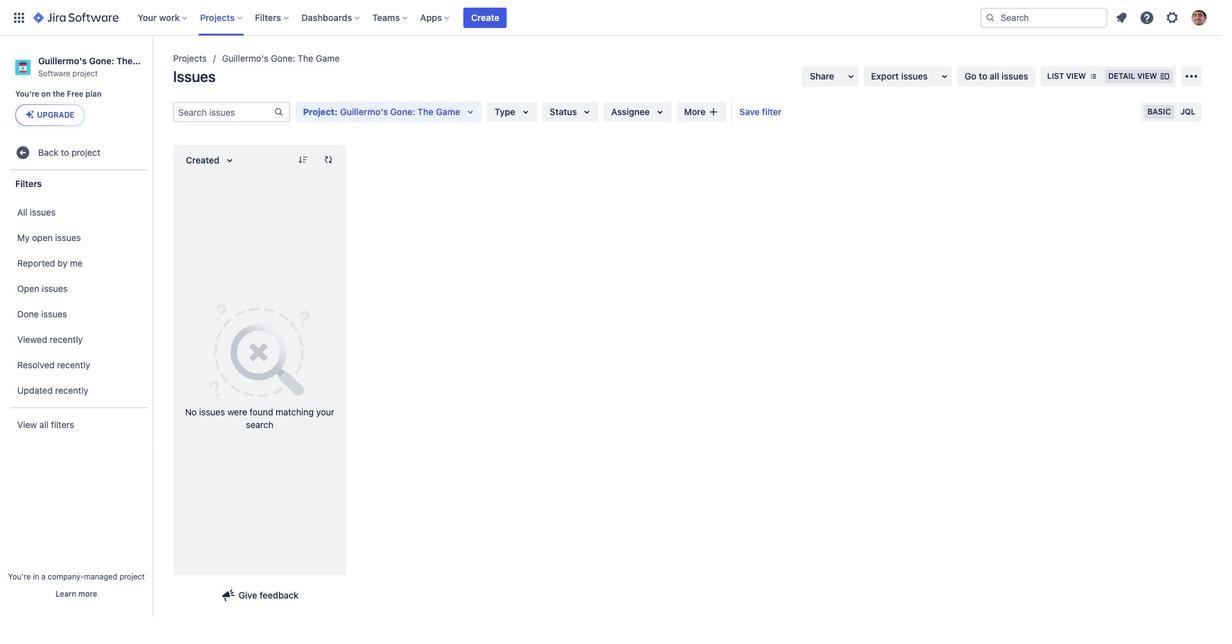 Task type: describe. For each thing, give the bounding box(es) containing it.
export
[[871, 71, 899, 81]]

upgrade
[[37, 110, 74, 120]]

back
[[38, 147, 58, 158]]

view all filters
[[17, 420, 74, 430]]

help image
[[1140, 10, 1155, 25]]

group containing all issues
[[6, 196, 149, 408]]

your
[[138, 12, 157, 23]]

the
[[53, 89, 65, 99]]

the for guillermo's gone: the game
[[298, 53, 313, 64]]

apps button
[[417, 7, 455, 28]]

updated
[[17, 385, 53, 396]]

viewed recently
[[17, 334, 83, 345]]

my open issues
[[17, 232, 81, 243]]

my
[[17, 232, 30, 243]]

found
[[250, 407, 273, 418]]

resolved
[[17, 360, 55, 371]]

type
[[495, 106, 515, 117]]

reported by me
[[17, 258, 83, 269]]

gone: for guillermo's gone: the game
[[271, 53, 295, 64]]

import and bulk change issues image
[[1184, 69, 1200, 84]]

game for guillermo's gone: the game
[[316, 53, 340, 64]]

projects for projects dropdown button on the top
[[200, 12, 235, 23]]

:
[[335, 106, 338, 117]]

upgrade button
[[16, 105, 84, 126]]

more
[[684, 106, 706, 117]]

give feedback button
[[213, 586, 306, 606]]

by
[[58, 258, 68, 269]]

feedback
[[260, 590, 299, 601]]

a
[[41, 572, 46, 582]]

all issues
[[17, 207, 56, 218]]

all issues link
[[6, 200, 149, 226]]

projects link
[[173, 51, 207, 66]]

filter
[[762, 106, 782, 117]]

Search field
[[981, 7, 1108, 28]]

0 horizontal spatial filters
[[15, 178, 42, 189]]

give
[[239, 590, 257, 601]]

resolved recently link
[[6, 353, 149, 378]]

1 vertical spatial project
[[71, 147, 100, 158]]

0 horizontal spatial all
[[39, 420, 49, 430]]

teams button
[[369, 7, 413, 28]]

teams
[[373, 12, 400, 23]]

create button
[[464, 7, 507, 28]]

gone: for guillermo's gone: the game software project
[[89, 55, 114, 66]]

matching
[[276, 407, 314, 418]]

open issues
[[17, 283, 68, 294]]

issues left the list
[[1002, 71, 1028, 81]]

view
[[17, 420, 37, 430]]

your work
[[138, 12, 180, 23]]

sidebar navigation image
[[139, 51, 167, 76]]

reported
[[17, 258, 55, 269]]

me
[[70, 258, 83, 269]]

create
[[471, 12, 499, 23]]

reported by me link
[[6, 251, 149, 277]]

created button
[[178, 150, 245, 171]]

detail
[[1109, 71, 1136, 81]]

your profile and settings image
[[1192, 10, 1207, 25]]

detail view
[[1109, 71, 1158, 81]]

export issues
[[871, 71, 928, 81]]

back to project
[[38, 147, 100, 158]]

1 horizontal spatial all
[[990, 71, 1000, 81]]

order by image
[[222, 153, 237, 168]]

sort descending image
[[298, 155, 308, 165]]

done issues link
[[6, 302, 149, 327]]

view all filters link
[[6, 413, 149, 438]]

issues for export issues
[[901, 71, 928, 81]]

addicon image
[[708, 107, 719, 117]]

dashboards
[[302, 12, 352, 23]]

open export issues dropdown image
[[937, 69, 952, 84]]

filters inside popup button
[[255, 12, 281, 23]]

free
[[67, 89, 84, 99]]

jql
[[1181, 107, 1196, 117]]

open share dialog image
[[843, 69, 859, 84]]

learn more
[[56, 590, 97, 599]]

settings image
[[1165, 10, 1180, 25]]

status button
[[542, 102, 599, 122]]

the for guillermo's gone: the game software project
[[117, 55, 133, 66]]

search image
[[986, 12, 996, 23]]

guillermo's gone: the game software project
[[38, 55, 160, 78]]

dashboards button
[[298, 7, 365, 28]]

done
[[17, 309, 39, 320]]

project for gone:
[[72, 69, 98, 78]]

primary element
[[8, 0, 981, 35]]

open
[[17, 283, 39, 294]]

to for back
[[61, 147, 69, 158]]

managed
[[84, 572, 117, 582]]

export issues button
[[864, 66, 952, 87]]

you're for you're on the free plan
[[15, 89, 39, 99]]

no issues were found matching your search
[[185, 407, 334, 430]]

share button
[[802, 66, 859, 87]]

recently for updated recently
[[55, 385, 88, 396]]



Task type: locate. For each thing, give the bounding box(es) containing it.
1 vertical spatial recently
[[57, 360, 90, 371]]

guillermo's down projects dropdown button on the top
[[222, 53, 269, 64]]

issues inside the "no issues were found matching your search"
[[199, 407, 225, 418]]

issues up viewed recently
[[41, 309, 67, 320]]

plan
[[86, 89, 102, 99]]

0 vertical spatial to
[[979, 71, 988, 81]]

0 vertical spatial recently
[[50, 334, 83, 345]]

assignee
[[611, 106, 650, 117]]

1 horizontal spatial guillermo's
[[222, 53, 269, 64]]

guillermo's gone: the game link
[[222, 51, 340, 66]]

list view
[[1048, 71, 1086, 81]]

project
[[72, 69, 98, 78], [71, 147, 100, 158], [119, 572, 145, 582]]

list
[[1048, 71, 1064, 81]]

1 horizontal spatial gone:
[[271, 53, 295, 64]]

apps
[[420, 12, 442, 23]]

filters
[[255, 12, 281, 23], [15, 178, 42, 189]]

guillermo's for guillermo's gone: the game
[[222, 53, 269, 64]]

0 vertical spatial you're
[[15, 89, 39, 99]]

more
[[78, 590, 97, 599]]

issues inside button
[[901, 71, 928, 81]]

to right back at the left top
[[61, 147, 69, 158]]

recently down done issues 'link'
[[50, 334, 83, 345]]

you're for you're in a company-managed project
[[8, 572, 31, 582]]

guillermo's right the :
[[340, 106, 388, 117]]

Search issues text field
[[174, 103, 274, 121]]

issues
[[901, 71, 928, 81], [1002, 71, 1028, 81], [30, 207, 56, 218], [55, 232, 81, 243], [42, 283, 68, 294], [41, 309, 67, 320], [199, 407, 225, 418]]

to for go
[[979, 71, 988, 81]]

1 vertical spatial to
[[61, 147, 69, 158]]

guillermo's gone: the game
[[222, 53, 340, 64]]

2 horizontal spatial gone:
[[390, 106, 415, 117]]

filters up guillermo's gone: the game
[[255, 12, 281, 23]]

save filter button
[[732, 102, 789, 122]]

1 vertical spatial filters
[[15, 178, 42, 189]]

learn
[[56, 590, 76, 599]]

company-
[[48, 572, 84, 582]]

on
[[41, 89, 51, 99]]

status
[[550, 106, 577, 117]]

viewed
[[17, 334, 47, 345]]

the inside guillermo's gone: the game software project
[[117, 55, 133, 66]]

more button
[[677, 102, 726, 122]]

issues right all
[[30, 207, 56, 218]]

assignee button
[[604, 102, 672, 122]]

issues
[[173, 67, 216, 85]]

0 horizontal spatial game
[[135, 55, 160, 66]]

projects right work
[[200, 12, 235, 23]]

issues right no
[[199, 407, 225, 418]]

all
[[17, 207, 27, 218]]

save filter
[[740, 106, 782, 117]]

all
[[990, 71, 1000, 81], [39, 420, 49, 430]]

recently inside 'link'
[[50, 334, 83, 345]]

you're left in
[[8, 572, 31, 582]]

2 view from the left
[[1138, 71, 1158, 81]]

guillermo's
[[222, 53, 269, 64], [38, 55, 87, 66], [340, 106, 388, 117]]

game
[[316, 53, 340, 64], [135, 55, 160, 66], [436, 106, 460, 117]]

save
[[740, 106, 760, 117]]

recently down viewed recently 'link'
[[57, 360, 90, 371]]

gone: inside guillermo's gone: the game software project
[[89, 55, 114, 66]]

software
[[38, 69, 70, 78]]

2 vertical spatial project
[[119, 572, 145, 582]]

projects inside dropdown button
[[200, 12, 235, 23]]

issues for no issues were found matching your search
[[199, 407, 225, 418]]

view for detail view
[[1138, 71, 1158, 81]]

notifications image
[[1114, 10, 1129, 25]]

you're left the on
[[15, 89, 39, 99]]

1 horizontal spatial filters
[[255, 12, 281, 23]]

to
[[979, 71, 988, 81], [61, 147, 69, 158]]

issues down reported by me
[[42, 283, 68, 294]]

appswitcher icon image
[[11, 10, 27, 25]]

game left "projects" link
[[135, 55, 160, 66]]

2 horizontal spatial game
[[436, 106, 460, 117]]

project : guillermo's gone: the game
[[303, 106, 460, 117]]

filters up all
[[15, 178, 42, 189]]

recently
[[50, 334, 83, 345], [57, 360, 90, 371], [55, 385, 88, 396]]

updated recently
[[17, 385, 88, 396]]

projects up issues
[[173, 53, 207, 64]]

game for guillermo's gone: the game software project
[[135, 55, 160, 66]]

viewed recently link
[[6, 327, 149, 353]]

all right view
[[39, 420, 49, 430]]

open
[[32, 232, 53, 243]]

recently for viewed recently
[[50, 334, 83, 345]]

0 horizontal spatial to
[[61, 147, 69, 158]]

recently down resolved recently link on the left of page
[[55, 385, 88, 396]]

basic
[[1148, 107, 1171, 117]]

0 horizontal spatial guillermo's
[[38, 55, 87, 66]]

done issues
[[17, 309, 67, 320]]

1 vertical spatial you're
[[8, 572, 31, 582]]

open issues link
[[6, 277, 149, 302]]

your
[[316, 407, 334, 418]]

project inside guillermo's gone: the game software project
[[72, 69, 98, 78]]

guillermo's for guillermo's gone: the game software project
[[38, 55, 87, 66]]

projects button
[[196, 7, 247, 28]]

you're
[[15, 89, 39, 99], [8, 572, 31, 582]]

1 horizontal spatial game
[[316, 53, 340, 64]]

share
[[810, 71, 834, 81]]

work
[[159, 12, 180, 23]]

go to all issues link
[[957, 66, 1036, 87]]

project for in
[[119, 572, 145, 582]]

issues for open issues
[[42, 283, 68, 294]]

0 vertical spatial project
[[72, 69, 98, 78]]

1 horizontal spatial to
[[979, 71, 988, 81]]

back to project link
[[10, 140, 148, 166]]

issues for all issues
[[30, 207, 56, 218]]

project right back at the left top
[[71, 147, 100, 158]]

1 horizontal spatial view
[[1138, 71, 1158, 81]]

no
[[185, 407, 197, 418]]

banner containing your work
[[0, 0, 1222, 36]]

go
[[965, 71, 977, 81]]

you're in a company-managed project
[[8, 572, 145, 582]]

group
[[6, 196, 149, 408]]

issues inside 'link'
[[41, 309, 67, 320]]

in
[[33, 572, 39, 582]]

game inside guillermo's gone: the game software project
[[135, 55, 160, 66]]

guillermo's up software
[[38, 55, 87, 66]]

projects for "projects" link
[[173, 53, 207, 64]]

1 view from the left
[[1066, 71, 1086, 81]]

view right the list
[[1066, 71, 1086, 81]]

view right detail
[[1138, 71, 1158, 81]]

game down 'dashboards' dropdown button
[[316, 53, 340, 64]]

1 vertical spatial all
[[39, 420, 49, 430]]

all right go at the right top of the page
[[990, 71, 1000, 81]]

2 vertical spatial recently
[[55, 385, 88, 396]]

0 vertical spatial all
[[990, 71, 1000, 81]]

refresh image
[[323, 155, 334, 165]]

filters
[[51, 420, 74, 430]]

game left type
[[436, 106, 460, 117]]

2 horizontal spatial guillermo's
[[340, 106, 388, 117]]

guillermo's inside guillermo's gone: the game software project
[[38, 55, 87, 66]]

project up plan
[[72, 69, 98, 78]]

project
[[303, 106, 335, 117]]

2 horizontal spatial the
[[418, 106, 434, 117]]

filters button
[[251, 7, 294, 28]]

view for list view
[[1066, 71, 1086, 81]]

1 horizontal spatial the
[[298, 53, 313, 64]]

0 horizontal spatial gone:
[[89, 55, 114, 66]]

learn more button
[[56, 590, 97, 600]]

0 vertical spatial filters
[[255, 12, 281, 23]]

issues right "open"
[[55, 232, 81, 243]]

0 vertical spatial projects
[[200, 12, 235, 23]]

updated recently link
[[6, 378, 149, 404]]

give feedback
[[239, 590, 299, 601]]

jira software image
[[33, 10, 119, 25], [33, 10, 119, 25]]

banner
[[0, 0, 1222, 36]]

0 horizontal spatial the
[[117, 55, 133, 66]]

issues for done issues
[[41, 309, 67, 320]]

0 horizontal spatial view
[[1066, 71, 1086, 81]]

1 vertical spatial projects
[[173, 53, 207, 64]]

issues right the "export"
[[901, 71, 928, 81]]

recently for resolved recently
[[57, 360, 90, 371]]

resolved recently
[[17, 360, 90, 371]]

search
[[246, 420, 274, 430]]

project right managed
[[119, 572, 145, 582]]

were
[[227, 407, 247, 418]]

you're on the free plan
[[15, 89, 102, 99]]

type button
[[487, 102, 537, 122]]

my open issues link
[[6, 226, 149, 251]]

your work button
[[134, 7, 192, 28]]

gone:
[[271, 53, 295, 64], [89, 55, 114, 66], [390, 106, 415, 117]]

to right go at the right top of the page
[[979, 71, 988, 81]]



Task type: vqa. For each thing, say whether or not it's contained in the screenshot.
business in the go to market sample (gtms) team-managed business
no



